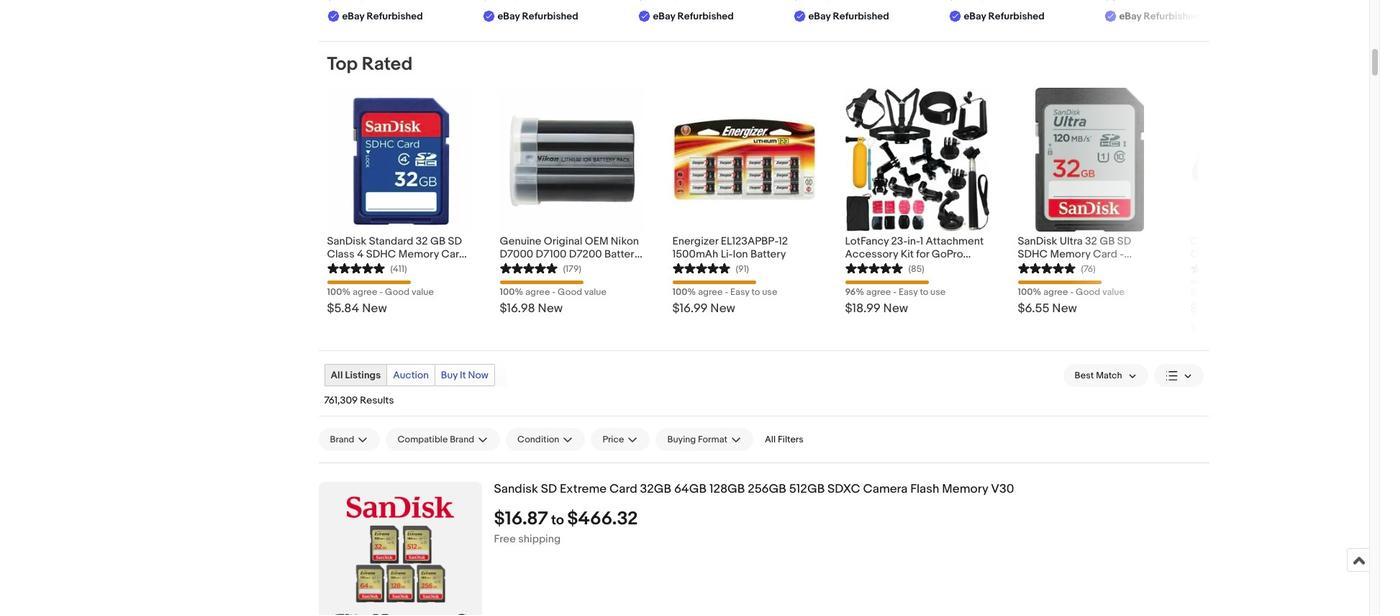 Task type: describe. For each thing, give the bounding box(es) containing it.
(411)
[[390, 263, 407, 275]]

32 for $6.55 new
[[1085, 235, 1097, 248]]

brand inside 'brand' dropdown button
[[330, 434, 354, 445]]

d7200
[[569, 248, 602, 261]]

new for $17.95 new $7.99 used
[[1227, 302, 1252, 316]]

brand inside the compatible brand dropdown button
[[450, 434, 474, 445]]

el15
[[516, 260, 535, 274]]

new for $18.99 new
[[883, 302, 908, 316]]

5 100% from the left
[[1191, 286, 1214, 298]]

gb for $6.55 new
[[1100, 235, 1115, 248]]

ebay for third ebay refurbished 'link' from right
[[808, 10, 831, 22]]

brand button
[[318, 428, 380, 451]]

64gb
[[674, 482, 707, 497]]

sdsdun4-
[[1018, 260, 1072, 274]]

agree for $16.98
[[525, 286, 550, 298]]

card inside the sandisk standard 32 gb sd class 4 sdhc memory card - sdsdb-032g-b35
[[441, 248, 466, 261]]

ebay for 6th ebay refurbished 'link'
[[1119, 10, 1142, 22]]

4.8 out of 5 stars image for $16.99
[[672, 261, 730, 275]]

canon (5108b002) li-ion camera link
[[1191, 232, 1334, 261]]

best
[[1075, 370, 1094, 381]]

032g- inside the sandisk standard 32 gb sd class 4 sdhc memory card - sdsdb-032g-b35
[[373, 260, 404, 274]]

100% agree - good value for $5.84 new
[[327, 286, 434, 298]]

1 ebay refurbished link from the left
[[327, 0, 471, 26]]

match
[[1096, 370, 1122, 381]]

4.8 out of 5 stars image for $16.98
[[500, 261, 557, 275]]

refurbished for third ebay refurbished 'link' from right
[[833, 10, 889, 22]]

it
[[460, 369, 466, 381]]

sandisk sd extreme card 32gb 64gb 128gb 256gb 512gb sdxc camera flash memory v30 image
[[318, 482, 482, 615]]

all filters button
[[759, 428, 809, 451]]

good for $16.98 new
[[558, 286, 582, 298]]

memory inside sandisk ultra 32 gb sd sdhc memory card - sdsdun4-032g-gn6in
[[1050, 248, 1091, 261]]

512gb
[[789, 482, 825, 497]]

accessory
[[845, 248, 898, 261]]

$16.98
[[500, 302, 535, 316]]

card inside sandisk ultra 32 gb sd sdhc memory card - sdsdun4-032g-gn6in
[[1093, 248, 1117, 261]]

23-
[[891, 235, 908, 248]]

3 ebay refurbished link from the left
[[638, 0, 782, 26]]

top
[[327, 53, 358, 76]]

el123apbp-
[[721, 235, 778, 248]]

all listings
[[331, 369, 381, 381]]

(179)
[[563, 263, 581, 275]]

ebay for first ebay refurbished 'link' from the left
[[342, 10, 364, 22]]

energizer el123apbp-12 1500mah li-ion battery
[[672, 235, 788, 261]]

view: list view image
[[1165, 368, 1192, 383]]

buy it now
[[441, 369, 489, 381]]

all filters
[[765, 434, 804, 445]]

shipping
[[518, 532, 561, 546]]

gopro
[[932, 248, 963, 261]]

lotfancy 23-in-1 attachment accessory kit for gopro hero
[[845, 235, 984, 274]]

good for $6.55 new
[[1076, 286, 1100, 298]]

lotfancy
[[845, 235, 889, 248]]

camera inside 'link'
[[863, 482, 908, 497]]

(5108b002)
[[1225, 235, 1280, 248]]

now
[[468, 369, 489, 381]]

genuine original oem nikon d7000 d7100 d7200 battery en-el15 link
[[500, 232, 644, 274]]

extreme
[[560, 482, 607, 497]]

96%
[[845, 286, 864, 298]]

all for all filters
[[765, 434, 776, 445]]

ebay refurbished for third ebay refurbished 'link' from right
[[808, 10, 889, 22]]

- inside the sandisk standard 32 gb sd class 4 sdhc memory card - sdsdb-032g-b35
[[327, 260, 331, 274]]

b35
[[404, 260, 423, 274]]

canon (5108b002) li-ion camera
[[1191, 235, 1310, 261]]

128gb
[[709, 482, 745, 497]]

rated
[[362, 53, 413, 76]]

100% agree - easy to use
[[672, 286, 777, 298]]

compatible brand button
[[386, 428, 500, 451]]

4 ebay refurbished link from the left
[[793, 0, 937, 26]]

buying format button
[[656, 428, 753, 451]]

$7.99
[[1191, 322, 1213, 333]]

memory inside 'link'
[[942, 482, 988, 497]]

free
[[494, 532, 516, 546]]

032g- inside sandisk ultra 32 gb sd sdhc memory card - sdsdun4-032g-gn6in
[[1072, 260, 1104, 274]]

- for $18.99 new
[[893, 286, 897, 298]]

gb for $5.84 new
[[430, 235, 446, 248]]

$16.99 new
[[672, 302, 735, 316]]

4.9 out of 5 stars image for $5.84
[[327, 261, 385, 275]]

100% agree - good value for $16.98 new
[[500, 286, 607, 298]]

(85)
[[908, 263, 924, 275]]

to for $18.99 new
[[920, 286, 928, 298]]

100% for $16.98 new
[[500, 286, 523, 298]]

5 ebay refurbished link from the left
[[949, 0, 1093, 26]]

sandisk for $5.84
[[327, 235, 367, 248]]

agree for $6.55
[[1044, 286, 1068, 298]]

auction
[[393, 369, 429, 381]]

top rated
[[327, 53, 413, 76]]

kit
[[901, 248, 914, 261]]

in-
[[908, 235, 920, 248]]

oem
[[585, 235, 608, 248]]

gn6in
[[1104, 260, 1137, 274]]

sandisk standard 32 gb sd class 4 sdhc memory card - sdsdb-032g-b35
[[327, 235, 466, 274]]

$16.87 to $466.32 free shipping
[[494, 508, 638, 546]]

sandisk sd extreme card 32gb 64gb 128gb 256gb 512gb sdxc camera flash memory v30 link
[[494, 482, 1209, 497]]

sdhc inside the sandisk standard 32 gb sd class 4 sdhc memory card - sdsdb-032g-b35
[[366, 248, 396, 261]]

sandisk standard 32 gb sd class 4 sdhc memory card - sdsdb-032g-b35 link
[[327, 232, 471, 274]]

new for $6.55 new
[[1052, 302, 1077, 316]]

12
[[778, 235, 788, 248]]

(91) link
[[672, 261, 749, 275]]

auction link
[[387, 365, 434, 386]]

genuine original oem nikon d7000 d7100 d7200 battery en-el15
[[500, 235, 640, 274]]

to for $16.99 new
[[752, 286, 760, 298]]

standard
[[369, 235, 413, 248]]

(179) link
[[500, 261, 581, 275]]

v30
[[991, 482, 1014, 497]]

- inside sandisk ultra 32 gb sd sdhc memory card - sdsdun4-032g-gn6in
[[1120, 248, 1124, 261]]

refurbished for 2nd ebay refurbished 'link' from the right
[[988, 10, 1045, 22]]

ultra
[[1060, 235, 1083, 248]]

2 ebay refurbished link from the left
[[482, 0, 626, 26]]

for
[[916, 248, 929, 261]]

1500mah
[[672, 248, 718, 261]]

refurbished for 6th ebay refurbished 'link'
[[1144, 10, 1200, 22]]

all listings link
[[325, 365, 387, 386]]

lotfancy 23-in-1 attachment accessory kit for gopro hero link
[[845, 232, 989, 274]]

- for $6.55 new
[[1070, 286, 1074, 298]]

sandisk ultra 32 gb sd sdhc memory card - sdsdun4-032g-gn6in
[[1018, 235, 1137, 274]]

d7000
[[500, 248, 533, 261]]

sandisk for $6.55
[[1018, 235, 1057, 248]]

en-
[[500, 260, 516, 274]]

energizer el123apbp-12 1500mah li-ion battery image
[[672, 88, 816, 232]]

price button
[[591, 428, 650, 451]]

memory inside the sandisk standard 32 gb sd class 4 sdhc memory card - sdsdb-032g-b35
[[398, 248, 439, 261]]



Task type: vqa. For each thing, say whether or not it's contained in the screenshot.
1st Pre- from the top
no



Task type: locate. For each thing, give the bounding box(es) containing it.
1 vertical spatial all
[[765, 434, 776, 445]]

format
[[698, 434, 727, 445]]

2 value from the left
[[584, 286, 607, 298]]

1 value from the left
[[412, 286, 434, 298]]

card right b35
[[441, 248, 466, 261]]

1 32 from the left
[[416, 235, 428, 248]]

2 4.8 out of 5 stars image from the left
[[672, 261, 730, 275]]

$466.32
[[567, 508, 638, 530]]

battery inside energizer el123apbp-12 1500mah li-ion battery
[[750, 248, 786, 261]]

3 4.9 out of 5 stars image from the left
[[1191, 261, 1248, 275]]

sandisk standard 32 gb sd class 4 sdhc memory card - sdsdb-032g-b35 image
[[327, 88, 471, 232]]

0 vertical spatial camera
[[1191, 248, 1230, 261]]

0 horizontal spatial use
[[762, 286, 777, 298]]

0 horizontal spatial memory
[[398, 248, 439, 261]]

refurbished for second ebay refurbished 'link'
[[522, 10, 578, 22]]

032g-
[[373, 260, 404, 274], [1072, 260, 1104, 274]]

2 100% agree - good value from the left
[[500, 286, 607, 298]]

2 refurbished from the left
[[522, 10, 578, 22]]

1 gb from the left
[[430, 235, 446, 248]]

ebay refurbished for first ebay refurbished 'link' from the left
[[342, 10, 423, 22]]

2 4.9 out of 5 stars image from the left
[[1018, 261, 1075, 275]]

new right $16.98
[[538, 302, 563, 316]]

761,309
[[324, 394, 358, 407]]

0 horizontal spatial good
[[385, 286, 410, 298]]

brand right compatible
[[450, 434, 474, 445]]

1 brand from the left
[[330, 434, 354, 445]]

6 new from the left
[[1227, 302, 1252, 316]]

new right $5.84
[[362, 302, 387, 316]]

$18.99
[[845, 302, 881, 316]]

0 vertical spatial all
[[331, 369, 343, 381]]

gb right the standard on the left
[[430, 235, 446, 248]]

sd inside sandisk ultra 32 gb sd sdhc memory card - sdsdun4-032g-gn6in
[[1117, 235, 1131, 248]]

32 up b35
[[416, 235, 428, 248]]

li- inside energizer el123apbp-12 1500mah li-ion battery
[[721, 248, 733, 261]]

sd inside 'link'
[[541, 482, 557, 497]]

4.9 out of 5 stars image
[[327, 261, 385, 275], [1018, 261, 1075, 275], [1191, 261, 1248, 275]]

$16.99
[[672, 302, 708, 316]]

2 ebay refurbished from the left
[[498, 10, 578, 22]]

class
[[327, 248, 355, 261]]

agree for $5.84
[[353, 286, 377, 298]]

2 horizontal spatial 4.9 out of 5 stars image
[[1191, 261, 1248, 275]]

2 new from the left
[[538, 302, 563, 316]]

None text field
[[327, 0, 358, 2], [482, 0, 513, 2], [638, 0, 672, 2], [793, 0, 825, 2], [327, 0, 358, 2], [482, 0, 513, 2], [638, 0, 672, 2], [793, 0, 825, 2]]

new down 96% agree - easy to use on the right top
[[883, 302, 908, 316]]

2 horizontal spatial to
[[920, 286, 928, 298]]

all inside button
[[765, 434, 776, 445]]

3 100% agree - good value from the left
[[1018, 286, 1125, 298]]

brand
[[330, 434, 354, 445], [450, 434, 474, 445]]

sandisk sd extreme card 32gb 64gb 128gb 256gb 512gb sdxc camera flash memory v30
[[494, 482, 1014, 497]]

2 horizontal spatial 100% agree - good value
[[1018, 286, 1125, 298]]

1 battery from the left
[[604, 248, 640, 261]]

1 horizontal spatial to
[[752, 286, 760, 298]]

2 battery from the left
[[750, 248, 786, 261]]

filters
[[778, 434, 804, 445]]

$17.95 new $7.99 used
[[1191, 302, 1252, 333]]

0 horizontal spatial sd
[[448, 235, 462, 248]]

1 horizontal spatial use
[[930, 286, 946, 298]]

easy down (85)
[[899, 286, 918, 298]]

None text field
[[949, 0, 980, 2], [1104, 0, 1147, 2], [949, 0, 980, 2], [1104, 0, 1147, 2]]

2 sdhc from the left
[[1018, 248, 1048, 261]]

0 horizontal spatial gb
[[430, 235, 446, 248]]

buying format
[[667, 434, 727, 445]]

gb up gn6in at top
[[1100, 235, 1115, 248]]

(76) link
[[1018, 261, 1096, 275]]

ebay
[[342, 10, 364, 22], [498, 10, 520, 22], [653, 10, 675, 22], [808, 10, 831, 22], [964, 10, 986, 22], [1119, 10, 1142, 22]]

1 horizontal spatial easy
[[899, 286, 918, 298]]

new inside $17.95 new $7.99 used
[[1227, 302, 1252, 316]]

ebay refurbished for 6th ebay refurbished 'link'
[[1119, 10, 1200, 22]]

sandisk ultra 32 gb sd sdhc memory card - sdsdun4-032g-gn6in image
[[1035, 88, 1144, 232]]

all left filters
[[765, 434, 776, 445]]

4 agree from the left
[[866, 286, 891, 298]]

- up $16.99 new
[[725, 286, 728, 298]]

2 ebay from the left
[[498, 10, 520, 22]]

used
[[1215, 322, 1237, 333]]

value down d7200
[[584, 286, 607, 298]]

32gb
[[640, 482, 671, 497]]

ion right the (5108b002)
[[1295, 235, 1310, 248]]

sdhc inside sandisk ultra 32 gb sd sdhc memory card - sdsdun4-032g-gn6in
[[1018, 248, 1048, 261]]

sdhc
[[366, 248, 396, 261], [1018, 248, 1048, 261]]

5 ebay from the left
[[964, 10, 986, 22]]

d7100
[[536, 248, 567, 261]]

memory up (411)
[[398, 248, 439, 261]]

to inside $16.87 to $466.32 free shipping
[[551, 512, 564, 529]]

100% agree - good value down (76) link
[[1018, 286, 1125, 298]]

0 horizontal spatial all
[[331, 369, 343, 381]]

easy for $18.99 new
[[899, 286, 918, 298]]

ebay for 4th ebay refurbished 'link' from the right
[[653, 10, 675, 22]]

761,309 results
[[324, 394, 394, 407]]

- down (411) link
[[379, 286, 383, 298]]

1 ebay refurbished from the left
[[342, 10, 423, 22]]

ebay refurbished link
[[327, 0, 471, 26], [482, 0, 626, 26], [638, 0, 782, 26], [793, 0, 937, 26], [949, 0, 1093, 26], [1104, 0, 1248, 26]]

0 horizontal spatial sdhc
[[366, 248, 396, 261]]

2 032g- from the left
[[1072, 260, 1104, 274]]

battery inside the genuine original oem nikon d7000 d7100 d7200 battery en-el15
[[604, 248, 640, 261]]

1 easy from the left
[[730, 286, 750, 298]]

sandisk
[[327, 235, 367, 248], [1018, 235, 1057, 248]]

5 new from the left
[[1052, 302, 1077, 316]]

4.9 out of 5 stars image down canon
[[1191, 261, 1248, 275]]

use for $18.99 new
[[930, 286, 946, 298]]

gb inside sandisk ultra 32 gb sd sdhc memory card - sdsdun4-032g-gn6in
[[1100, 235, 1115, 248]]

0 horizontal spatial to
[[551, 512, 564, 529]]

canon (5108b002) li-ion camera image
[[1191, 88, 1334, 232]]

100% agree - good value down (179) 'link'
[[500, 286, 607, 298]]

3 ebay from the left
[[653, 10, 675, 22]]

2 easy from the left
[[899, 286, 918, 298]]

- up $18.99 new on the right of the page
[[893, 286, 897, 298]]

4.9 out of 5 stars image down ultra
[[1018, 261, 1075, 275]]

ebay refurbished for 4th ebay refurbished 'link' from the right
[[653, 10, 734, 22]]

all
[[331, 369, 343, 381], [765, 434, 776, 445]]

1 use from the left
[[762, 286, 777, 298]]

value down gn6in at top
[[1102, 286, 1125, 298]]

1 agree from the left
[[353, 286, 377, 298]]

1 100% from the left
[[327, 286, 351, 298]]

agree up $6.55 new
[[1044, 286, 1068, 298]]

value for $6.55 new
[[1102, 286, 1125, 298]]

1 horizontal spatial brand
[[450, 434, 474, 445]]

2 horizontal spatial value
[[1102, 286, 1125, 298]]

1 horizontal spatial good
[[558, 286, 582, 298]]

flash
[[910, 482, 939, 497]]

sandisk ultra 32 gb sd sdhc memory card - sdsdun4-032g-gn6in link
[[1018, 232, 1162, 274]]

1 horizontal spatial 032g-
[[1072, 260, 1104, 274]]

1 horizontal spatial sd
[[541, 482, 557, 497]]

brand down the 761,309
[[330, 434, 354, 445]]

1 ebay from the left
[[342, 10, 364, 22]]

sdxc
[[828, 482, 860, 497]]

5 ebay refurbished from the left
[[964, 10, 1045, 22]]

0 horizontal spatial ion
[[733, 248, 748, 261]]

sdsdb-
[[334, 260, 373, 274]]

3 good from the left
[[1076, 286, 1100, 298]]

6 ebay refurbished from the left
[[1119, 10, 1200, 22]]

2 horizontal spatial good
[[1076, 286, 1100, 298]]

6 ebay from the left
[[1119, 10, 1142, 22]]

0 horizontal spatial value
[[412, 286, 434, 298]]

refurbished for first ebay refurbished 'link' from the left
[[367, 10, 423, 22]]

5 refurbished from the left
[[988, 10, 1045, 22]]

32 inside the sandisk standard 32 gb sd class 4 sdhc memory card - sdsdb-032g-b35
[[416, 235, 428, 248]]

0 horizontal spatial 100% agree - good value
[[327, 286, 434, 298]]

1 horizontal spatial sdhc
[[1018, 248, 1048, 261]]

4.8 out of 5 stars image for $18.99
[[845, 261, 903, 275]]

0 horizontal spatial battery
[[604, 248, 640, 261]]

ebay for 2nd ebay refurbished 'link' from the right
[[964, 10, 986, 22]]

1
[[920, 235, 923, 248]]

4.9 out of 5 stars image for $6.55
[[1018, 261, 1075, 275]]

camera
[[1191, 248, 1230, 261], [863, 482, 908, 497]]

canon
[[1191, 235, 1223, 248]]

2 horizontal spatial memory
[[1050, 248, 1091, 261]]

1 sdhc from the left
[[366, 248, 396, 261]]

100% for $5.84 new
[[327, 286, 351, 298]]

2 brand from the left
[[450, 434, 474, 445]]

best match
[[1075, 370, 1122, 381]]

4 new from the left
[[883, 302, 908, 316]]

ion inside energizer el123apbp-12 1500mah li-ion battery
[[733, 248, 748, 261]]

good down (411)
[[385, 286, 410, 298]]

-
[[1120, 248, 1124, 261], [327, 260, 331, 274], [379, 286, 383, 298], [552, 286, 556, 298], [725, 286, 728, 298], [893, 286, 897, 298], [1070, 286, 1074, 298]]

sandisk inside the sandisk standard 32 gb sd class 4 sdhc memory card - sdsdb-032g-b35
[[327, 235, 367, 248]]

refurbished for 4th ebay refurbished 'link' from the right
[[678, 10, 734, 22]]

1 horizontal spatial value
[[584, 286, 607, 298]]

$16.87
[[494, 508, 548, 530]]

2 good from the left
[[558, 286, 582, 298]]

2 horizontal spatial sd
[[1117, 235, 1131, 248]]

value down b35
[[412, 286, 434, 298]]

1 horizontal spatial gb
[[1100, 235, 1115, 248]]

0 horizontal spatial sandisk
[[327, 235, 367, 248]]

4 refurbished from the left
[[833, 10, 889, 22]]

agree up $16.98 new
[[525, 286, 550, 298]]

32 inside sandisk ultra 32 gb sd sdhc memory card - sdsdun4-032g-gn6in
[[1085, 235, 1097, 248]]

sd
[[448, 235, 462, 248], [1117, 235, 1131, 248], [541, 482, 557, 497]]

100% up the $16.99
[[672, 286, 696, 298]]

best match button
[[1063, 364, 1148, 387]]

3 4.8 out of 5 stars image from the left
[[845, 261, 903, 275]]

use down energizer el123apbp-12 1500mah li-ion battery link
[[762, 286, 777, 298]]

0 horizontal spatial camera
[[863, 482, 908, 497]]

to down energizer el123apbp-12 1500mah li-ion battery link
[[752, 286, 760, 298]]

1 horizontal spatial battery
[[750, 248, 786, 261]]

100% up $17.95
[[1191, 286, 1214, 298]]

1 horizontal spatial all
[[765, 434, 776, 445]]

buy
[[441, 369, 458, 381]]

- for $16.99 new
[[725, 286, 728, 298]]

100% agree - good value for $6.55 new
[[1018, 286, 1125, 298]]

- down (76) link
[[1070, 286, 1074, 298]]

sdhc right 4
[[366, 248, 396, 261]]

easy for $16.99 new
[[730, 286, 750, 298]]

2 use from the left
[[930, 286, 946, 298]]

1 horizontal spatial camera
[[1191, 248, 1230, 261]]

good down (76)
[[1076, 286, 1100, 298]]

value for $5.84 new
[[412, 286, 434, 298]]

all up the 761,309
[[331, 369, 343, 381]]

32 for $5.84 new
[[416, 235, 428, 248]]

genuine original oem nikon d7000 d7100 d7200 battery en-el15 image
[[500, 88, 644, 232]]

0 horizontal spatial 032g-
[[373, 260, 404, 274]]

value
[[412, 286, 434, 298], [584, 286, 607, 298], [1102, 286, 1125, 298]]

4 100% from the left
[[1018, 286, 1041, 298]]

- left sdsdb-
[[327, 260, 331, 274]]

6 ebay refurbished link from the left
[[1104, 0, 1248, 26]]

condition
[[517, 434, 559, 445]]

3 100% from the left
[[672, 286, 696, 298]]

ebay for second ebay refurbished 'link'
[[498, 10, 520, 22]]

original
[[544, 235, 582, 248]]

5 agree from the left
[[1044, 286, 1068, 298]]

new up used
[[1227, 302, 1252, 316]]

100% agree - good value down (411) link
[[327, 286, 434, 298]]

- for $5.84 new
[[379, 286, 383, 298]]

1 horizontal spatial 32
[[1085, 235, 1097, 248]]

1 new from the left
[[362, 302, 387, 316]]

2 sandisk from the left
[[1018, 235, 1057, 248]]

$17.95
[[1191, 302, 1224, 316]]

to down (85)
[[920, 286, 928, 298]]

camera left flash
[[863, 482, 908, 497]]

100% up $16.98
[[500, 286, 523, 298]]

good down (179)
[[558, 286, 582, 298]]

4.9 out of 5 stars image up $5.84 new
[[327, 261, 385, 275]]

$6.55
[[1018, 302, 1050, 316]]

1 4.9 out of 5 stars image from the left
[[327, 261, 385, 275]]

to up shipping at left
[[551, 512, 564, 529]]

0 horizontal spatial li-
[[721, 248, 733, 261]]

li- inside canon (5108b002) li-ion camera
[[1283, 235, 1295, 248]]

listings
[[345, 369, 381, 381]]

condition button
[[506, 428, 585, 451]]

sandisk up sdsdb-
[[327, 235, 367, 248]]

gb inside the sandisk standard 32 gb sd class 4 sdhc memory card - sdsdb-032g-b35
[[430, 235, 446, 248]]

0 horizontal spatial 32
[[416, 235, 428, 248]]

$18.99 new
[[845, 302, 908, 316]]

agree for $16.99
[[698, 286, 723, 298]]

hero
[[845, 260, 869, 274]]

100% for $16.99 new
[[672, 286, 696, 298]]

1 horizontal spatial ion
[[1295, 235, 1310, 248]]

3 value from the left
[[1102, 286, 1125, 298]]

1 horizontal spatial 4.9 out of 5 stars image
[[1018, 261, 1075, 275]]

price
[[603, 434, 624, 445]]

ebay refurbished for 2nd ebay refurbished 'link' from the right
[[964, 10, 1045, 22]]

card left 32gb
[[609, 482, 637, 497]]

easy down '(91)'
[[730, 286, 750, 298]]

card inside 'link'
[[609, 482, 637, 497]]

value for $16.98 new
[[584, 286, 607, 298]]

1 good from the left
[[385, 286, 410, 298]]

2 gb from the left
[[1100, 235, 1115, 248]]

1 horizontal spatial 4.8 out of 5 stars image
[[672, 261, 730, 275]]

1 horizontal spatial sandisk
[[1018, 235, 1057, 248]]

- for $16.98 new
[[552, 286, 556, 298]]

all for all listings
[[331, 369, 343, 381]]

1 horizontal spatial 100% agree - good value
[[500, 286, 607, 298]]

3 refurbished from the left
[[678, 10, 734, 22]]

6 refurbished from the left
[[1144, 10, 1200, 22]]

1 100% agree - good value from the left
[[327, 286, 434, 298]]

3 ebay refurbished from the left
[[653, 10, 734, 22]]

(85) link
[[845, 261, 924, 275]]

2 32 from the left
[[1085, 235, 1097, 248]]

camera inside canon (5108b002) li-ion camera
[[1191, 248, 1230, 261]]

new for $5.84 new
[[362, 302, 387, 316]]

memory left v30
[[942, 482, 988, 497]]

results
[[360, 394, 394, 407]]

new for $16.98 new
[[538, 302, 563, 316]]

1 horizontal spatial card
[[609, 482, 637, 497]]

to
[[752, 286, 760, 298], [920, 286, 928, 298], [551, 512, 564, 529]]

sandisk up sdsdun4-
[[1018, 235, 1057, 248]]

lotfancy 23-in-1 attachment accessory kit for gopro hero image
[[845, 88, 989, 232]]

4 ebay from the left
[[808, 10, 831, 22]]

32
[[416, 235, 428, 248], [1085, 235, 1097, 248]]

sd inside the sandisk standard 32 gb sd class 4 sdhc memory card - sdsdb-032g-b35
[[448, 235, 462, 248]]

sd for $6.55 new
[[1117, 235, 1131, 248]]

100% for $6.55 new
[[1018, 286, 1041, 298]]

(76)
[[1081, 263, 1096, 275]]

2 horizontal spatial card
[[1093, 248, 1117, 261]]

agree up $18.99 new on the right of the page
[[866, 286, 891, 298]]

new for $16.99 new
[[710, 302, 735, 316]]

1 horizontal spatial memory
[[942, 482, 988, 497]]

new down the 100% agree - easy to use on the top of page
[[710, 302, 735, 316]]

ion inside canon (5108b002) li-ion camera
[[1295, 235, 1310, 248]]

use for $16.99 new
[[762, 286, 777, 298]]

li-
[[1283, 235, 1295, 248], [721, 248, 733, 261]]

ebay refurbished
[[342, 10, 423, 22], [498, 10, 578, 22], [653, 10, 734, 22], [808, 10, 889, 22], [964, 10, 1045, 22], [1119, 10, 1200, 22]]

4 ebay refurbished from the left
[[808, 10, 889, 22]]

refurbished
[[367, 10, 423, 22], [522, 10, 578, 22], [678, 10, 734, 22], [833, 10, 889, 22], [988, 10, 1045, 22], [1144, 10, 1200, 22]]

1 032g- from the left
[[373, 260, 404, 274]]

2 horizontal spatial 4.8 out of 5 stars image
[[845, 261, 903, 275]]

4.8 out of 5 stars image
[[500, 261, 557, 275], [672, 261, 730, 275], [845, 261, 903, 275]]

sd for $5.84 new
[[448, 235, 462, 248]]

1 sandisk from the left
[[327, 235, 367, 248]]

$5.84 new
[[327, 302, 387, 316]]

camera up $17.95
[[1191, 248, 1230, 261]]

100% up $6.55 on the right of the page
[[1018, 286, 1041, 298]]

0 horizontal spatial 4.9 out of 5 stars image
[[327, 261, 385, 275]]

0 horizontal spatial easy
[[730, 286, 750, 298]]

good
[[385, 286, 410, 298], [558, 286, 582, 298], [1076, 286, 1100, 298]]

memory
[[398, 248, 439, 261], [1050, 248, 1091, 261], [942, 482, 988, 497]]

- down (179) 'link'
[[552, 286, 556, 298]]

sdhc left ultra
[[1018, 248, 1048, 261]]

3 agree from the left
[[698, 286, 723, 298]]

4
[[357, 248, 364, 261]]

buy it now link
[[435, 365, 494, 386]]

3 new from the left
[[710, 302, 735, 316]]

good for $5.84 new
[[385, 286, 410, 298]]

0 horizontal spatial 4.8 out of 5 stars image
[[500, 261, 557, 275]]

2 100% from the left
[[500, 286, 523, 298]]

genuine
[[500, 235, 541, 248]]

(91)
[[736, 263, 749, 275]]

sandisk
[[494, 482, 538, 497]]

gb
[[430, 235, 446, 248], [1100, 235, 1115, 248]]

agree up $16.99 new
[[698, 286, 723, 298]]

1 4.8 out of 5 stars image from the left
[[500, 261, 557, 275]]

agree up $5.84 new
[[353, 286, 377, 298]]

2 agree from the left
[[525, 286, 550, 298]]

nikon
[[611, 235, 639, 248]]

100% up $5.84
[[327, 286, 351, 298]]

use down gopro
[[930, 286, 946, 298]]

1 horizontal spatial li-
[[1283, 235, 1295, 248]]

- right ultra
[[1120, 248, 1124, 261]]

0 horizontal spatial brand
[[330, 434, 354, 445]]

0 horizontal spatial card
[[441, 248, 466, 261]]

1 vertical spatial camera
[[863, 482, 908, 497]]

agree for $18.99
[[866, 286, 891, 298]]

ion up '(91)'
[[733, 248, 748, 261]]

100% agree - good value
[[327, 286, 434, 298], [500, 286, 607, 298], [1018, 286, 1125, 298]]

(411) link
[[327, 261, 407, 275]]

96% agree - easy to use
[[845, 286, 946, 298]]

1 refurbished from the left
[[367, 10, 423, 22]]

memory up (76)
[[1050, 248, 1091, 261]]

32 right ultra
[[1085, 235, 1097, 248]]

card up (76)
[[1093, 248, 1117, 261]]

new right $6.55 on the right of the page
[[1052, 302, 1077, 316]]

sandisk inside sandisk ultra 32 gb sd sdhc memory card - sdsdun4-032g-gn6in
[[1018, 235, 1057, 248]]

ebay refurbished for second ebay refurbished 'link'
[[498, 10, 578, 22]]



